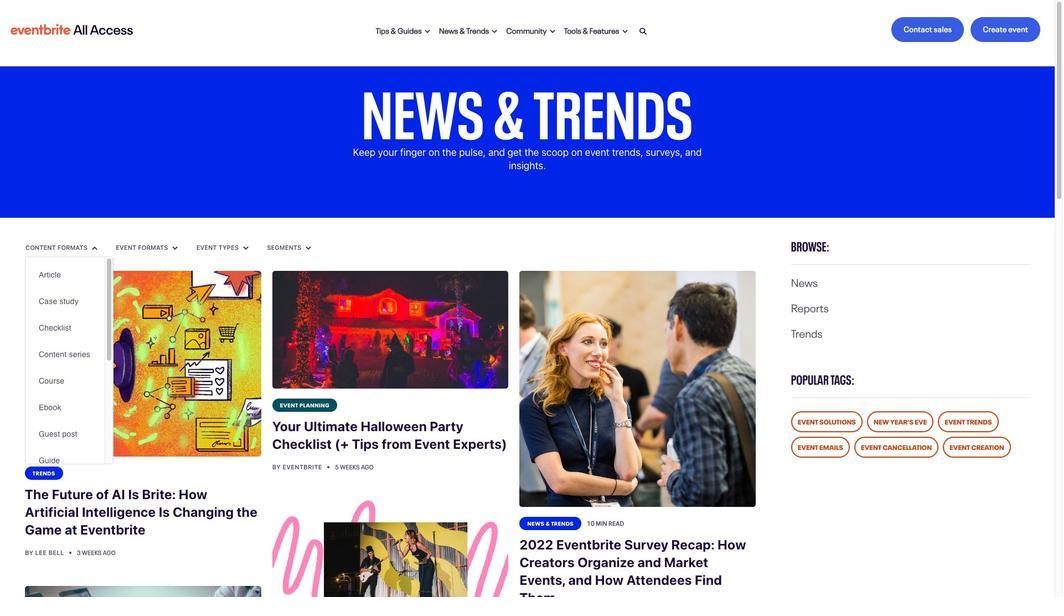 Task type: locate. For each thing, give the bounding box(es) containing it.
0 vertical spatial event
[[1008, 23, 1028, 34]]

1 vertical spatial tips
[[352, 437, 379, 453]]

arrow image right types
[[243, 246, 249, 251]]

event solutions
[[798, 417, 856, 427]]

0 vertical spatial ago
[[361, 463, 374, 472]]

the right changing
[[237, 505, 257, 520]]

arrow image
[[306, 246, 311, 251]]

1 vertical spatial checklist
[[272, 437, 332, 453]]

how inside the future of ai is brite: how artificial intelligence is changing the game at eventbrite
[[179, 487, 207, 503]]

0 horizontal spatial weeks
[[82, 548, 102, 557]]

1 vertical spatial event
[[585, 147, 610, 158]]

0 horizontal spatial arrow image
[[92, 246, 97, 251]]

0 horizontal spatial the
[[237, 505, 257, 520]]

1 vertical spatial ago
[[103, 548, 116, 557]]

ago right '5'
[[361, 463, 374, 472]]

the
[[25, 487, 49, 503]]

1 horizontal spatial ago
[[361, 463, 374, 472]]

trends,
[[612, 147, 643, 158]]

event trends
[[945, 417, 992, 427]]

formats for event
[[138, 244, 168, 251]]

3
[[77, 548, 81, 557]]

eventbrite inside 2022 eventbrite survey recap: how creators organize and market events, and how attendees find them
[[556, 537, 621, 553]]

1 horizontal spatial checklist
[[272, 437, 332, 453]]

1 horizontal spatial how
[[595, 573, 624, 588]]

eve
[[915, 417, 927, 427]]

arrow image right content formats
[[92, 246, 97, 251]]

trends
[[966, 417, 992, 427]]

artificial
[[25, 505, 79, 520]]

eventbrite down intelligence
[[80, 522, 145, 538]]

10
[[587, 519, 595, 528]]

your
[[378, 147, 398, 158]]

checklist
[[39, 324, 71, 333], [272, 437, 332, 453]]

solutions
[[819, 417, 856, 427]]

1 vertical spatial by
[[25, 550, 33, 557]]

content up article
[[25, 244, 56, 251]]

the up insights. on the top of page
[[525, 147, 539, 158]]

formats inside popup button
[[138, 244, 168, 251]]

news link
[[791, 274, 818, 290]]

0 horizontal spatial checklist
[[39, 324, 71, 333]]

post
[[62, 430, 77, 439]]

pulse,
[[459, 147, 486, 158]]

2 arrow image from the left
[[550, 29, 555, 34]]

2 formats from the left
[[138, 244, 168, 251]]

recap:
[[671, 537, 715, 553]]

the future of ai is brite: how artificial intelligence is changing the game at eventbrite
[[25, 487, 257, 538]]

1 horizontal spatial arrow image
[[550, 29, 555, 34]]

arrow image for tools & features
[[622, 29, 628, 34]]

event inside your ultimate halloween party checklist (+ tips from event experts)
[[414, 437, 450, 453]]

is
[[128, 487, 139, 503], [159, 505, 170, 520]]

1 vertical spatial weeks
[[82, 548, 102, 557]]

how right recap:
[[718, 537, 746, 553]]

tips right (+
[[352, 437, 379, 453]]

0 horizontal spatial how
[[179, 487, 207, 503]]

eventbrite left '5'
[[283, 464, 322, 471]]

checklist down case study
[[39, 324, 71, 333]]

is down brite:
[[159, 505, 170, 520]]

segments
[[267, 244, 303, 251]]

event cancellation link
[[854, 437, 939, 458]]

your ultimate halloween party checklist (+ tips from event experts) link
[[272, 413, 509, 460]]

event right the create
[[1008, 23, 1028, 34]]

3 weeks ago
[[77, 548, 116, 557]]

them
[[520, 591, 555, 598]]

ebook link
[[25, 395, 105, 421]]

ultimate
[[304, 419, 358, 435]]

arrow image for content formats
[[92, 246, 97, 251]]

event inside keep your finger on the pulse, and get the scoop on event trends, surveys, and insights.
[[585, 147, 610, 158]]

0 horizontal spatial on
[[429, 147, 440, 158]]

0 horizontal spatial trends link
[[25, 467, 63, 480]]

content inside content formats popup button
[[25, 244, 56, 251]]

arrow image right guides
[[425, 29, 430, 34]]

0 vertical spatial news & trends
[[439, 24, 489, 35]]

case
[[39, 297, 57, 306]]

arrow image left search icon
[[622, 29, 628, 34]]

halloween house party image
[[272, 271, 509, 389]]

1 on from the left
[[429, 147, 440, 158]]

content inside content series link
[[39, 350, 67, 359]]

0 vertical spatial content
[[25, 244, 56, 251]]

1 vertical spatial how
[[718, 537, 746, 553]]

0 horizontal spatial by
[[25, 550, 33, 557]]

arrow image inside the event formats popup button
[[172, 246, 178, 251]]

survey
[[624, 537, 668, 553]]

arrow image
[[425, 29, 430, 34], [550, 29, 555, 34], [622, 29, 628, 34]]

0 horizontal spatial formats
[[57, 244, 88, 251]]

weeks
[[340, 463, 360, 472], [82, 548, 102, 557]]

guest post link
[[25, 421, 105, 448]]

content
[[25, 244, 56, 251], [39, 350, 67, 359]]

&
[[391, 24, 396, 35], [460, 24, 465, 35], [583, 24, 588, 35], [493, 58, 525, 156], [546, 520, 550, 528]]

event trends link
[[938, 412, 999, 433]]

by left lee
[[25, 550, 33, 557]]

and
[[488, 147, 505, 158], [685, 147, 702, 158], [637, 555, 661, 571], [568, 573, 592, 588]]

checklist inside your ultimate halloween party checklist (+ tips from event experts)
[[272, 437, 332, 453]]

tips inside your ultimate halloween party checklist (+ tips from event experts)
[[352, 437, 379, 453]]

0 vertical spatial is
[[128, 487, 139, 503]]

on right 'scoop'
[[571, 147, 582, 158]]

is right ai
[[128, 487, 139, 503]]

event inside popup button
[[116, 244, 136, 251]]

and down the survey
[[637, 555, 661, 571]]

how up changing
[[179, 487, 207, 503]]

0 vertical spatial trends link
[[791, 324, 823, 341]]

trends link down guide on the bottom left
[[25, 467, 63, 480]]

& for arrow icon in tools & features link
[[583, 24, 588, 35]]

1 horizontal spatial weeks
[[340, 463, 360, 472]]

0 horizontal spatial news & trends link
[[435, 17, 502, 42]]

at
[[65, 522, 77, 538]]

news & trends
[[439, 24, 489, 35], [362, 58, 693, 156], [527, 520, 574, 528]]

1 vertical spatial trends link
[[25, 467, 63, 480]]

1 vertical spatial news & trends link
[[520, 518, 581, 531]]

by for your ultimate halloween party checklist (+ tips from event experts)
[[272, 464, 281, 471]]

0 horizontal spatial ago
[[103, 548, 116, 557]]

how
[[179, 487, 207, 503], [718, 537, 746, 553], [595, 573, 624, 588]]

0 vertical spatial by
[[272, 464, 281, 471]]

finger
[[400, 147, 426, 158]]

guest
[[39, 430, 60, 439]]

event types
[[196, 244, 240, 251]]

the left pulse,
[[442, 147, 457, 158]]

1 horizontal spatial formats
[[138, 244, 168, 251]]

2 horizontal spatial the
[[525, 147, 539, 158]]

trends
[[466, 24, 489, 35], [534, 58, 693, 156], [791, 324, 823, 341], [33, 469, 55, 477], [551, 520, 574, 528]]

creators
[[520, 555, 575, 571]]

event
[[1008, 23, 1028, 34], [585, 147, 610, 158]]

weeks right "3"
[[82, 548, 102, 557]]

arrow image
[[92, 246, 97, 251], [172, 246, 178, 251], [243, 246, 249, 251]]

1 horizontal spatial trends link
[[791, 324, 823, 341]]

event formats
[[116, 244, 170, 251]]

tags:
[[831, 369, 855, 389]]

browse:
[[791, 236, 830, 255]]

event creation link
[[943, 437, 1011, 458]]

0 vertical spatial weeks
[[340, 463, 360, 472]]

contact sales
[[904, 23, 952, 34]]

content for content series
[[39, 350, 67, 359]]

event emails link
[[791, 437, 850, 458]]

eventbrite down "10"
[[556, 537, 621, 553]]

checklist up by eventbrite
[[272, 437, 332, 453]]

arrow image right "event formats"
[[172, 246, 178, 251]]

eventbrite
[[283, 464, 322, 471], [80, 522, 145, 538], [556, 537, 621, 553]]

3 arrow image from the left
[[243, 246, 249, 251]]

0 horizontal spatial eventbrite
[[80, 522, 145, 538]]

2 arrow image from the left
[[172, 246, 178, 251]]

formats for content
[[57, 244, 88, 251]]

trends link
[[791, 324, 823, 341], [25, 467, 63, 480]]

read
[[609, 519, 624, 528]]

0 vertical spatial checklist
[[39, 324, 71, 333]]

arrow image inside event types dropdown button
[[243, 246, 249, 251]]

0 vertical spatial news & trends link
[[435, 17, 502, 42]]

formats
[[57, 244, 88, 251], [138, 244, 168, 251]]

the
[[442, 147, 457, 158], [525, 147, 539, 158], [237, 505, 257, 520]]

event planning link
[[272, 399, 337, 413]]

how down "organize"
[[595, 573, 624, 588]]

event inside 'link'
[[945, 417, 965, 427]]

by down your
[[272, 464, 281, 471]]

tools
[[564, 24, 581, 35]]

3 arrow image from the left
[[622, 29, 628, 34]]

5
[[335, 463, 339, 472]]

new year's eve link
[[867, 412, 934, 433]]

guide link
[[25, 448, 105, 474]]

2022 eventbrite survey recap: how creators organize and market events, and how attendees find them
[[520, 537, 746, 598]]

0 horizontal spatial event
[[585, 147, 610, 158]]

arrow image inside tips & guides link
[[425, 29, 430, 34]]

1 horizontal spatial eventbrite
[[283, 464, 322, 471]]

the inside the future of ai is brite: how artificial intelligence is changing the game at eventbrite
[[237, 505, 257, 520]]

1 horizontal spatial arrow image
[[172, 246, 178, 251]]

arrow image inside tools & features link
[[622, 29, 628, 34]]

your ultimate halloween party checklist (+ tips from event experts)
[[272, 419, 507, 453]]

0 horizontal spatial is
[[128, 487, 139, 503]]

eventbrite for 2022 eventbrite survey recap: how creators organize and market events, and how attendees find them
[[556, 537, 621, 553]]

trends link down reports
[[791, 324, 823, 341]]

2 horizontal spatial how
[[718, 537, 746, 553]]

sales
[[934, 23, 952, 34]]

1 horizontal spatial on
[[571, 147, 582, 158]]

checklist inside segments 'element'
[[39, 324, 71, 333]]

event cancellation
[[861, 442, 932, 452]]

arrow image inside community 'link'
[[550, 29, 555, 34]]

0 horizontal spatial arrow image
[[425, 29, 430, 34]]

arrow image for event formats
[[172, 246, 178, 251]]

2 horizontal spatial arrow image
[[243, 246, 249, 251]]

event inside "link"
[[798, 417, 818, 427]]

weeks for from
[[340, 463, 360, 472]]

0 vertical spatial how
[[179, 487, 207, 503]]

event for event cancellation
[[861, 442, 881, 452]]

1 formats from the left
[[57, 244, 88, 251]]

creation
[[971, 442, 1004, 452]]

content up course
[[39, 350, 67, 359]]

1 vertical spatial content
[[39, 350, 67, 359]]

2 horizontal spatial arrow image
[[622, 29, 628, 34]]

news & trends link
[[435, 17, 502, 42], [520, 518, 581, 531]]

keep
[[353, 147, 376, 158]]

arrow image for tips & guides
[[425, 29, 430, 34]]

2 horizontal spatial eventbrite
[[556, 537, 621, 553]]

ago right "3"
[[103, 548, 116, 557]]

1 arrow image from the left
[[92, 246, 97, 251]]

event planning
[[280, 402, 330, 409]]

event for event trends
[[945, 417, 965, 427]]

arrow image inside content formats popup button
[[92, 246, 97, 251]]

formats inside popup button
[[57, 244, 88, 251]]

event left trends,
[[585, 147, 610, 158]]

1 arrow image from the left
[[425, 29, 430, 34]]

content for content formats
[[25, 244, 56, 251]]

tips left guides
[[376, 24, 389, 35]]

1 vertical spatial is
[[159, 505, 170, 520]]

by
[[272, 464, 281, 471], [25, 550, 33, 557]]

event inside dropdown button
[[196, 244, 217, 251]]

and right surveys,
[[685, 147, 702, 158]]

on right finger
[[429, 147, 440, 158]]

planning
[[299, 402, 330, 409]]

1 horizontal spatial is
[[159, 505, 170, 520]]

1 horizontal spatial by
[[272, 464, 281, 471]]

ago for from
[[361, 463, 374, 472]]

arrow image left tools
[[550, 29, 555, 34]]

create
[[983, 23, 1007, 34]]

weeks right '5'
[[340, 463, 360, 472]]



Task type: vqa. For each thing, say whether or not it's contained in the screenshot.
get
yes



Task type: describe. For each thing, give the bounding box(es) containing it.
market
[[664, 555, 708, 571]]

attendees
[[627, 573, 692, 588]]

segments button
[[266, 244, 312, 252]]

event creation
[[950, 442, 1004, 452]]

new
[[874, 417, 889, 427]]

case study link
[[25, 288, 105, 315]]

& for arrow icon in tips & guides link
[[391, 24, 396, 35]]

by eventbrite
[[272, 464, 324, 471]]

future
[[52, 487, 93, 503]]

lee
[[35, 550, 47, 557]]

surveys,
[[646, 147, 683, 158]]

find
[[695, 573, 722, 588]]

1 horizontal spatial event
[[1008, 23, 1028, 34]]

new year's eve
[[874, 417, 927, 427]]

arrow image for event types
[[243, 246, 249, 251]]

ebook
[[39, 404, 61, 412]]

create event
[[983, 23, 1028, 34]]

guides
[[398, 24, 422, 35]]

cancellation
[[883, 442, 932, 452]]

event for event types
[[196, 244, 217, 251]]

2022 eventbrite organizer and attendee survey recap image
[[520, 271, 756, 508]]

ai
[[112, 487, 125, 503]]

and left get
[[488, 147, 505, 158]]

guide
[[39, 457, 60, 466]]

and down "organize"
[[568, 573, 592, 588]]

scoop
[[541, 147, 569, 158]]

game
[[25, 522, 62, 538]]

by eventbrite link
[[272, 464, 324, 471]]

event for event creation
[[950, 442, 970, 452]]

year's
[[890, 417, 914, 427]]

1 horizontal spatial the
[[442, 147, 457, 158]]

get
[[507, 147, 522, 158]]

2 on from the left
[[571, 147, 582, 158]]

content formats button
[[25, 244, 98, 252]]

event for event solutions
[[798, 417, 818, 427]]

event solutions link
[[791, 412, 863, 433]]

course link
[[25, 368, 105, 395]]

ago for artificial
[[103, 548, 116, 557]]

community
[[506, 24, 547, 35]]

0 vertical spatial tips
[[376, 24, 389, 35]]

event types button
[[196, 244, 249, 252]]

of
[[96, 487, 109, 503]]

insights.
[[509, 160, 546, 172]]

search icon image
[[639, 27, 647, 36]]

community link
[[502, 17, 560, 42]]

1 vertical spatial news & trends
[[362, 58, 693, 156]]

& for arrow image
[[460, 24, 465, 35]]

2 vertical spatial how
[[595, 573, 624, 588]]

types
[[219, 244, 239, 251]]

10 min read
[[587, 519, 624, 528]]

popular
[[791, 369, 829, 389]]

segments element
[[25, 257, 114, 474]]

2022 eventbrite survey recap: how creators organize and market events, and how attendees find them link
[[520, 531, 756, 598]]

series
[[69, 350, 90, 359]]

event formats button
[[115, 244, 179, 252]]

tips & guides link
[[371, 17, 435, 42]]

intelligence
[[82, 505, 156, 520]]

study
[[60, 297, 79, 306]]

content series
[[39, 350, 90, 359]]

reports link
[[791, 299, 829, 316]]

article
[[39, 271, 61, 280]]

event emails
[[798, 442, 843, 452]]

by for the future of ai is brite: how artificial intelligence is changing the game at eventbrite
[[25, 550, 33, 557]]

event for event emails
[[798, 442, 818, 452]]

reports
[[791, 299, 829, 316]]

contact sales link
[[892, 17, 964, 42]]

eventbrite for by eventbrite
[[283, 464, 322, 471]]

weeks for artificial
[[82, 548, 102, 557]]

1 horizontal spatial news & trends link
[[520, 518, 581, 531]]

guest post
[[39, 430, 77, 439]]

logo eventbrite image
[[9, 20, 135, 40]]

experts)
[[453, 437, 507, 453]]

content series link
[[25, 342, 105, 368]]

min
[[596, 519, 607, 528]]

your
[[272, 419, 301, 435]]

changing
[[173, 505, 234, 520]]

2 vertical spatial news & trends
[[527, 520, 574, 528]]

brite:
[[142, 487, 176, 503]]

arrow image for community
[[550, 29, 555, 34]]

checklist link
[[25, 315, 105, 342]]

(+
[[335, 437, 349, 453]]

organize
[[578, 555, 635, 571]]

tips & guides
[[376, 24, 422, 35]]

the future of ai is brite: how artificial intelligence is changing the game at eventbrite link
[[25, 480, 261, 546]]

halloween
[[361, 419, 427, 435]]

emails
[[819, 442, 843, 452]]

contact
[[904, 23, 932, 34]]

tools & features link
[[560, 17, 632, 42]]

event for event planning
[[280, 402, 298, 409]]

tools & features
[[564, 24, 619, 35]]

bell
[[48, 550, 64, 557]]

event for event formats
[[116, 244, 136, 251]]

eventbrite inside the future of ai is brite: how artificial intelligence is changing the game at eventbrite
[[80, 522, 145, 538]]

by lee bell
[[25, 550, 66, 557]]

arrow image
[[492, 29, 497, 34]]

events,
[[520, 573, 565, 588]]

keep your finger on the pulse, and get the scoop on event trends, surveys, and insights.
[[353, 147, 702, 172]]

article link
[[25, 262, 105, 288]]

popular tags:
[[791, 369, 855, 389]]

course
[[39, 377, 64, 386]]

from
[[382, 437, 411, 453]]



